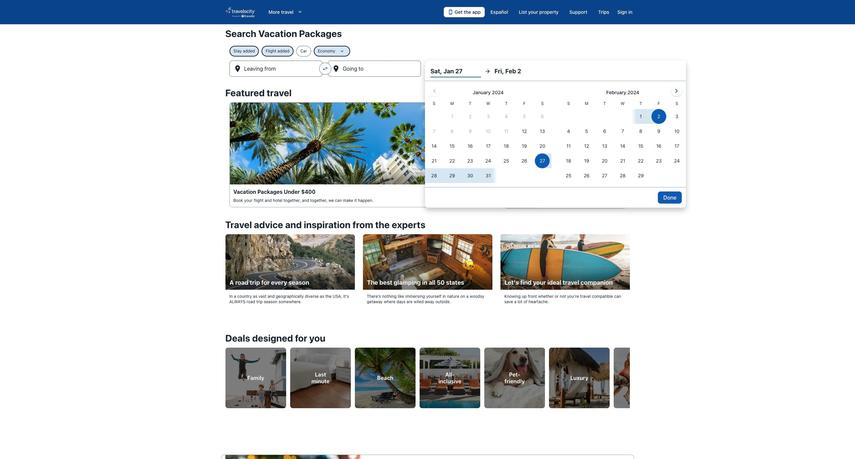 Task type: locate. For each thing, give the bounding box(es) containing it.
travel advice and inspiration from the experts region
[[221, 216, 634, 317]]

swap origin and destination values image
[[322, 66, 328, 72]]

main content
[[0, 24, 855, 460]]

travelocity logo image
[[225, 7, 255, 18]]

featured travel region
[[221, 84, 634, 216]]



Task type: describe. For each thing, give the bounding box(es) containing it.
previous image
[[221, 372, 229, 380]]

download the app button image
[[448, 9, 453, 15]]

previous month image
[[430, 87, 439, 95]]

next month image
[[672, 87, 681, 95]]

next image
[[626, 372, 634, 380]]



